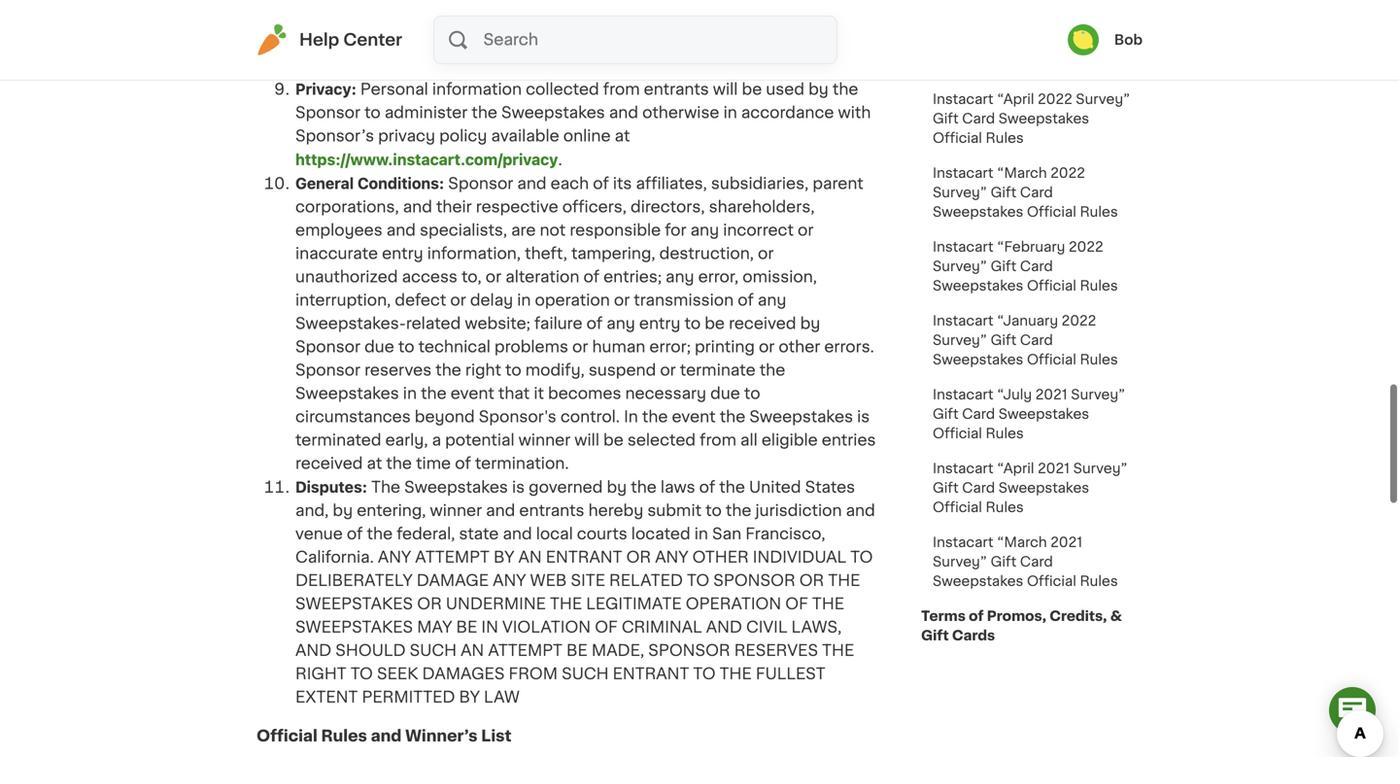 Task type: vqa. For each thing, say whether or not it's contained in the screenshot.
Meat on the bottom
no



Task type: locate. For each thing, give the bounding box(es) containing it.
0 horizontal spatial such
[[410, 643, 457, 659]]

"march inside instacart "march 2022 survey" gift card sweepstakes official rules
[[997, 166, 1047, 180]]

gift inside instacart "january 2022 survey" gift card sweepstakes official rules
[[991, 333, 1017, 347]]

rules up instacart "march 2022 survey" gift card sweepstakes official rules
[[986, 131, 1024, 145]]

0 vertical spatial entry
[[382, 246, 423, 261]]

submit
[[648, 503, 702, 519]]

instacart inside instacart "july 2021 survey" gift card sweepstakes official rules
[[933, 388, 994, 401]]

to
[[851, 550, 873, 565], [687, 573, 710, 589], [351, 666, 373, 682], [693, 666, 716, 682]]

1 vertical spatial and
[[295, 643, 332, 659]]

1 instacart from the top
[[933, 18, 994, 32]]

official for instacart "march 2022 survey" gift card sweepstakes official rules
[[1027, 205, 1077, 219]]

and inside personal information collected from entrants will be used by the sponsor to administer the sweepstakes and otherwise in accordance with sponsor's privacy policy available online at https://www.instacart.com/privacy .
[[609, 105, 639, 121]]

the up all
[[720, 409, 746, 425]]

gift inside instacart "march 2021 survey" gift card sweepstakes official rules
[[991, 555, 1017, 569]]

sweepstakes down collected
[[502, 105, 605, 121]]

errors.
[[825, 339, 875, 355]]

be down control.
[[604, 433, 624, 448]]

sweepstakes down "deliberately"
[[295, 596, 413, 612]]

"march for 2022
[[997, 166, 1047, 180]]

1 vertical spatial will
[[575, 433, 600, 448]]

0 horizontal spatial any
[[378, 550, 411, 565]]

rules for instacart "march 2021 survey" gift card sweepstakes official rules
[[1080, 574, 1118, 588]]

by
[[494, 550, 515, 565], [459, 690, 480, 705]]

1 horizontal spatial event
[[672, 409, 716, 425]]

is
[[857, 409, 870, 425], [512, 480, 525, 495]]

2022 inside 'instacart "february 2022 survey" gift card sweepstakes official rules'
[[1069, 240, 1104, 254]]

0 vertical spatial "march
[[997, 166, 1047, 180]]

1 vertical spatial such
[[562, 666, 609, 682]]

instacart down instacart "may 2022 survey" gift card sweepstakes official rules
[[933, 92, 994, 106]]

the down information
[[472, 105, 498, 121]]

0 vertical spatial winner
[[519, 433, 571, 448]]

damage
[[417, 573, 489, 589]]

1 vertical spatial or
[[800, 573, 825, 589]]

0 horizontal spatial be
[[456, 620, 478, 635]]

deliberately
[[295, 573, 413, 589]]

card down instacart "january 2022 survey" gift card sweepstakes official rules
[[962, 407, 995, 421]]

survey" inside 'instacart "february 2022 survey" gift card sweepstakes official rules'
[[933, 260, 988, 273]]

0 horizontal spatial is
[[512, 480, 525, 495]]

to up reserves at the left top of the page
[[398, 339, 415, 355]]

attempt up from
[[488, 643, 563, 659]]

control.
[[561, 409, 620, 425]]

will inside sponsor and each of its affiliates, subsidiaries, parent corporations, and their respective officers, directors, shareholders, employees and specialists, are not responsible for any incorrect or inaccurate entry information, theft, tampering, destruction, or unauthorized access to, or alteration of entries; any error, omission, interruption, defect or delay in operation or transmission of any sweepstakes-related website; failure of any entry to be received by sponsor due to technical problems or human error; printing or other errors. sponsor reserves the right to modify, suspend or terminate the sweepstakes in the event that it becomes necessary due to circumstances beyond sponsor's control. in the event the sweepstakes is terminated early, a potential winner will be selected from all eligible entries received at the time of termination.
[[575, 433, 600, 448]]

card for instacart "march 2022 survey" gift card sweepstakes official rules
[[1020, 186, 1053, 199]]

card inside 'instacart "february 2022 survey" gift card sweepstakes official rules'
[[1020, 260, 1053, 273]]

help center
[[299, 32, 402, 48]]

1 vertical spatial winner
[[430, 503, 482, 519]]

winner inside sponsor and each of its affiliates, subsidiaries, parent corporations, and their respective officers, directors, shareholders, employees and specialists, are not responsible for any incorrect or inaccurate entry information, theft, tampering, destruction, or unauthorized access to, or alteration of entries; any error, omission, interruption, defect or delay in operation or transmission of any sweepstakes-related website; failure of any entry to be received by sponsor due to technical problems or human error; printing or other errors. sponsor reserves the right to modify, suspend or terminate the sweepstakes in the event that it becomes necessary due to circumstances beyond sponsor's control. in the event the sweepstakes is terminated early, a potential winner will be selected from all eligible entries received at the time of termination.
[[519, 433, 571, 448]]

gift for instacart "may 2022 survey" gift card sweepstakes official rules
[[933, 38, 959, 52]]

card up '"february' at the right of the page
[[1020, 186, 1053, 199]]

and
[[706, 620, 743, 635], [295, 643, 332, 659]]

card inside instacart "july 2021 survey" gift card sweepstakes official rules
[[962, 407, 995, 421]]

sweepstakes inside "the sweepstakes is governed by the laws of the united states and, by entering, winner and entrants hereby submit to the jurisdiction and venue of the federal, state and local courts located in san francisco, california. any attempt by an entrant or any other individual to deliberately damage any web site related to sponsor or the sweepstakes or undermine the legitimate operation of the sweepstakes may be in violation of criminal and civil laws, and should such an attempt be made, sponsor reserves the right to seek damages from such entrant to the fullest extent permitted by law"
[[404, 480, 508, 495]]

1 horizontal spatial by
[[494, 550, 515, 565]]

1 horizontal spatial an
[[519, 550, 542, 565]]

instacart left '"february' at the right of the page
[[933, 240, 994, 254]]

official rules and winner's list
[[257, 729, 512, 744]]

for
[[665, 223, 687, 238]]

5 instacart from the top
[[933, 314, 994, 328]]

0 horizontal spatial due
[[365, 339, 394, 355]]

"april inside instacart "april 2022 survey" gift card sweepstakes official rules
[[997, 92, 1035, 106]]

or down "individual"
[[800, 573, 825, 589]]

event
[[451, 386, 495, 401], [672, 409, 716, 425]]

at inside sponsor and each of its affiliates, subsidiaries, parent corporations, and their respective officers, directors, shareholders, employees and specialists, are not responsible for any incorrect or inaccurate entry information, theft, tampering, destruction, or unauthorized access to, or alteration of entries; any error, omission, interruption, defect or delay in operation or transmission of any sweepstakes-related website; failure of any entry to be received by sponsor due to technical problems or human error; printing or other errors. sponsor reserves the right to modify, suspend or terminate the sweepstakes in the event that it becomes necessary due to circumstances beyond sponsor's control. in the event the sweepstakes is terminated early, a potential winner will be selected from all eligible entries received at the time of termination.
[[367, 456, 382, 471]]

0 vertical spatial by
[[494, 550, 515, 565]]

2 vertical spatial 2021
[[1051, 536, 1083, 549]]

1 vertical spatial of
[[595, 620, 618, 635]]

2 instacart from the top
[[933, 92, 994, 106]]

rules up instacart "july 2021 survey" gift card sweepstakes official rules link
[[1080, 353, 1118, 366]]

gift inside instacart "march 2022 survey" gift card sweepstakes official rules
[[991, 186, 1017, 199]]

card inside instacart "march 2022 survey" gift card sweepstakes official rules
[[1020, 186, 1053, 199]]

2 vertical spatial or
[[417, 596, 442, 612]]

any up undermine
[[493, 573, 526, 589]]

in left san
[[695, 526, 709, 542]]

2021 for "april
[[1038, 462, 1070, 475]]

1 vertical spatial at
[[367, 456, 382, 471]]

instacart for instacart "may 2022 survey" gift card sweepstakes official rules
[[933, 18, 994, 32]]

center
[[343, 32, 402, 48]]

it
[[534, 386, 544, 401]]

official for instacart "january 2022 survey" gift card sweepstakes official rules
[[1027, 353, 1077, 366]]

official up '"february' at the right of the page
[[1027, 205, 1077, 219]]

instacart up terms at bottom
[[933, 536, 994, 549]]

sweepstakes up circumstances
[[295, 386, 399, 401]]

to down the should
[[351, 666, 373, 682]]

laws,
[[792, 620, 842, 635]]

conditions:
[[358, 174, 444, 192]]

rules for instacart "april 2021 survey" gift card sweepstakes official rules
[[986, 501, 1024, 514]]

to down transmission
[[685, 316, 701, 331]]

collected
[[526, 82, 599, 97]]

"april down instacart "july 2021 survey" gift card sweepstakes official rules
[[997, 462, 1035, 475]]

official inside instacart "may 2022 survey" gift card sweepstakes official rules
[[933, 57, 983, 71]]

2021 for "july
[[1036, 388, 1068, 401]]

any
[[378, 550, 411, 565], [655, 550, 689, 565], [493, 573, 526, 589]]

the
[[371, 480, 401, 495]]

survey" inside instacart "april 2022 survey" gift card sweepstakes official rules
[[1076, 92, 1131, 106]]

received up other
[[729, 316, 797, 331]]

1 horizontal spatial due
[[711, 386, 741, 401]]

gift inside instacart "april 2022 survey" gift card sweepstakes official rules
[[933, 112, 959, 125]]

be inside personal information collected from entrants will be used by the sponsor to administer the sweepstakes and otherwise in accordance with sponsor's privacy policy available online at https://www.instacart.com/privacy .
[[742, 82, 762, 97]]

card for instacart "july 2021 survey" gift card sweepstakes official rules
[[962, 407, 995, 421]]

instacart for instacart "july 2021 survey" gift card sweepstakes official rules
[[933, 388, 994, 401]]

instacart "february 2022 survey" gift card sweepstakes official rules link
[[921, 229, 1143, 303]]

information,
[[427, 246, 521, 261]]

in
[[482, 620, 499, 635]]

or
[[627, 550, 651, 565], [800, 573, 825, 589], [417, 596, 442, 612]]

card up instacart "march 2021 survey" gift card sweepstakes official rules
[[962, 481, 995, 495]]

2 sweepstakes from the top
[[295, 620, 413, 635]]

will down control.
[[575, 433, 600, 448]]

to
[[365, 105, 381, 121], [685, 316, 701, 331], [398, 339, 415, 355], [505, 363, 522, 378], [744, 386, 761, 401], [706, 503, 722, 519]]

access
[[402, 269, 458, 285]]

instacart "april 2021 survey" gift card sweepstakes official rules link
[[921, 451, 1143, 525]]

survey" inside instacart "july 2021 survey" gift card sweepstakes official rules
[[1071, 388, 1126, 401]]

official up 'credits,'
[[1027, 574, 1077, 588]]

the down "individual"
[[828, 573, 861, 589]]

by down state
[[494, 550, 515, 565]]

1 horizontal spatial will
[[713, 82, 738, 97]]

1 vertical spatial from
[[700, 433, 737, 448]]

of
[[593, 176, 609, 191], [584, 269, 600, 285], [738, 293, 754, 308], [587, 316, 603, 331], [455, 456, 471, 471], [699, 480, 716, 495], [347, 526, 363, 542], [969, 609, 984, 623]]

terms of promos, credits, & gift cards
[[921, 609, 1122, 642]]

survey" inside instacart "march 2021 survey" gift card sweepstakes official rules
[[933, 555, 988, 569]]

instacart inside 'instacart "february 2022 survey" gift card sweepstakes official rules'
[[933, 240, 994, 254]]

user avatar image
[[1068, 24, 1099, 55]]

1 horizontal spatial winner
[[519, 433, 571, 448]]

1 vertical spatial an
[[461, 643, 484, 659]]

2022 for "may
[[1038, 18, 1072, 32]]

card up the promos,
[[1020, 555, 1053, 569]]

help
[[299, 32, 339, 48]]

instacart "march 2022 survey" gift card sweepstakes official rules link
[[921, 156, 1143, 229]]

0 horizontal spatial entrants
[[519, 503, 585, 519]]

0 vertical spatial "april
[[997, 92, 1035, 106]]

instacart inside instacart "may 2022 survey" gift card sweepstakes official rules
[[933, 18, 994, 32]]

1 vertical spatial "march
[[997, 536, 1047, 549]]

0 vertical spatial entrants
[[644, 82, 709, 97]]

personal
[[361, 82, 428, 97]]

or up related
[[627, 550, 651, 565]]

at inside personal information collected from entrants will be used by the sponsor to administer the sweepstakes and otherwise in accordance with sponsor's privacy policy available online at https://www.instacart.com/privacy .
[[615, 128, 630, 144]]

gift inside instacart "may 2022 survey" gift card sweepstakes official rules
[[933, 38, 959, 52]]

2021 down instacart "july 2021 survey" gift card sweepstakes official rules link
[[1038, 462, 1070, 475]]

list
[[481, 729, 512, 744]]

winner up state
[[430, 503, 482, 519]]

2021 inside instacart "march 2021 survey" gift card sweepstakes official rules
[[1051, 536, 1083, 549]]

rules inside instacart "january 2022 survey" gift card sweepstakes official rules
[[1080, 353, 1118, 366]]

1 horizontal spatial is
[[857, 409, 870, 425]]

its
[[613, 176, 632, 191]]

2 "april from the top
[[997, 462, 1035, 475]]

2022 inside instacart "march 2022 survey" gift card sweepstakes official rules
[[1051, 166, 1086, 180]]

employees
[[295, 223, 383, 238]]

any down federal,
[[378, 550, 411, 565]]

sponsor inside personal information collected from entrants will be used by the sponsor to administer the sweepstakes and otherwise in accordance with sponsor's privacy policy available online at https://www.instacart.com/privacy .
[[295, 105, 361, 121]]

instacart inside instacart "april 2022 survey" gift card sweepstakes official rules
[[933, 92, 994, 106]]

card inside instacart "may 2022 survey" gift card sweepstakes official rules
[[962, 38, 995, 52]]

an up 'web'
[[519, 550, 542, 565]]

0 vertical spatial be
[[742, 82, 762, 97]]

due down terminate
[[711, 386, 741, 401]]

survey" inside instacart "may 2022 survey" gift card sweepstakes official rules
[[1076, 18, 1130, 32]]

human
[[592, 339, 646, 355]]

survey" inside instacart "april 2021 survey" gift card sweepstakes official rules
[[1074, 462, 1128, 475]]

by down damages
[[459, 690, 480, 705]]

printing
[[695, 339, 755, 355]]

sweepstakes inside instacart "march 2021 survey" gift card sweepstakes official rules
[[933, 574, 1024, 588]]

administer
[[385, 105, 468, 121]]

3 instacart from the top
[[933, 166, 994, 180]]

instacart down instacart "april 2022 survey" gift card sweepstakes official rules
[[933, 166, 994, 180]]

survey" for instacart "march 2022 survey" gift card sweepstakes official rules
[[933, 186, 988, 199]]

sweepstakes inside instacart "july 2021 survey" gift card sweepstakes official rules
[[999, 407, 1090, 421]]

at right online
[[615, 128, 630, 144]]

instacart left '"may'
[[933, 18, 994, 32]]

0 vertical spatial received
[[729, 316, 797, 331]]

received up disputes:
[[295, 456, 363, 471]]

"july
[[997, 388, 1032, 401]]

the down laws,
[[822, 643, 855, 659]]

entrants inside personal information collected from entrants will be used by the sponsor to administer the sweepstakes and otherwise in accordance with sponsor's privacy policy available online at https://www.instacart.com/privacy .
[[644, 82, 709, 97]]

entrants up local
[[519, 503, 585, 519]]

1 vertical spatial be
[[705, 316, 725, 331]]

card down '"february' at the right of the page
[[1020, 260, 1053, 273]]

2021 down instacart "april 2021 survey" gift card sweepstakes official rules link
[[1051, 536, 1083, 549]]

rules inside instacart "march 2022 survey" gift card sweepstakes official rules
[[1080, 205, 1118, 219]]

official for instacart "april 2022 survey" gift card sweepstakes official rules
[[933, 131, 983, 145]]

problems
[[495, 339, 569, 355]]

0 vertical spatial is
[[857, 409, 870, 425]]

"march
[[997, 166, 1047, 180], [997, 536, 1047, 549]]

governed
[[529, 480, 603, 495]]

8 instacart from the top
[[933, 536, 994, 549]]

rules inside instacart "april 2022 survey" gift card sweepstakes official rules
[[986, 131, 1024, 145]]

2 horizontal spatial or
[[800, 573, 825, 589]]

error;
[[650, 339, 691, 355]]

official inside instacart "july 2021 survey" gift card sweepstakes official rules
[[933, 427, 983, 440]]

sponsor down the 'criminal'
[[649, 643, 731, 659]]

6 instacart from the top
[[933, 388, 994, 401]]

0 vertical spatial entrant
[[546, 550, 623, 565]]

transmission
[[634, 293, 734, 308]]

2021 inside instacart "july 2021 survey" gift card sweepstakes official rules
[[1036, 388, 1068, 401]]

1 vertical spatial entry
[[639, 316, 681, 331]]

0 horizontal spatial event
[[451, 386, 495, 401]]

0 vertical spatial sweepstakes
[[295, 596, 413, 612]]

sweepstakes down "july
[[999, 407, 1090, 421]]

official inside instacart "january 2022 survey" gift card sweepstakes official rules
[[1027, 353, 1077, 366]]

sweepstakes up '"february' at the right of the page
[[933, 205, 1024, 219]]

is down termination.
[[512, 480, 525, 495]]

rules inside instacart "may 2022 survey" gift card sweepstakes official rules
[[986, 57, 1024, 71]]

gift inside 'instacart "february 2022 survey" gift card sweepstakes official rules'
[[991, 260, 1017, 273]]

survey" for instacart "february 2022 survey" gift card sweepstakes official rules
[[933, 260, 988, 273]]

terms of promos, credits, & gift cards link
[[921, 599, 1143, 653]]

winner's
[[405, 729, 478, 744]]

instacart "july 2021 survey" gift card sweepstakes official rules
[[933, 388, 1126, 440]]

1 vertical spatial be
[[567, 643, 588, 659]]

card inside instacart "april 2021 survey" gift card sweepstakes official rules
[[962, 481, 995, 495]]

0 horizontal spatial at
[[367, 456, 382, 471]]

rules up instacart "february 2022 survey" gift card sweepstakes official rules link
[[1080, 205, 1118, 219]]

rules for instacart "march 2022 survey" gift card sweepstakes official rules
[[1080, 205, 1118, 219]]

gift for instacart "march 2021 survey" gift card sweepstakes official rules
[[991, 555, 1017, 569]]

0 vertical spatial will
[[713, 82, 738, 97]]

instacart image
[[257, 24, 288, 55]]

instacart inside instacart "march 2022 survey" gift card sweepstakes official rules
[[933, 166, 994, 180]]

attempt up damage
[[415, 550, 490, 565]]

be up 'printing'
[[705, 316, 725, 331]]

rules inside instacart "july 2021 survey" gift card sweepstakes official rules
[[986, 427, 1024, 440]]

other
[[779, 339, 821, 355]]

0 horizontal spatial be
[[604, 433, 624, 448]]

1 vertical spatial entrant
[[613, 666, 689, 682]]

defect
[[395, 293, 446, 308]]

survey" inside instacart "march 2022 survey" gift card sweepstakes official rules
[[933, 186, 988, 199]]

1 sweepstakes from the top
[[295, 596, 413, 612]]

0 horizontal spatial received
[[295, 456, 363, 471]]

1 horizontal spatial or
[[627, 550, 651, 565]]

gift for instacart "february 2022 survey" gift card sweepstakes official rules
[[991, 260, 1017, 273]]

card inside instacart "april 2022 survey" gift card sweepstakes official rules
[[962, 112, 995, 125]]

gift inside instacart "july 2021 survey" gift card sweepstakes official rules
[[933, 407, 959, 421]]

official inside instacart "march 2021 survey" gift card sweepstakes official rules
[[1027, 574, 1077, 588]]

0 horizontal spatial of
[[595, 620, 618, 635]]

official inside instacart "april 2021 survey" gift card sweepstakes official rules
[[933, 501, 983, 514]]

1 vertical spatial sweepstakes
[[295, 620, 413, 635]]

official for instacart "april 2021 survey" gift card sweepstakes official rules
[[933, 501, 983, 514]]

1 horizontal spatial entrants
[[644, 82, 709, 97]]

sweepstakes
[[295, 596, 413, 612], [295, 620, 413, 635]]

0 vertical spatial 2021
[[1036, 388, 1068, 401]]

0 vertical spatial be
[[456, 620, 478, 635]]

1 vertical spatial by
[[459, 690, 480, 705]]

rules inside instacart "march 2021 survey" gift card sweepstakes official rules
[[1080, 574, 1118, 588]]

rules inside instacart "april 2021 survey" gift card sweepstakes official rules
[[986, 501, 1024, 514]]

sweepstakes inside instacart "january 2022 survey" gift card sweepstakes official rules
[[933, 353, 1024, 366]]

sweepstakes up "july
[[933, 353, 1024, 366]]

2022 right '"may'
[[1038, 18, 1072, 32]]

1 horizontal spatial at
[[615, 128, 630, 144]]

will
[[713, 82, 738, 97], [575, 433, 600, 448]]

sweepstakes inside instacart "april 2021 survey" gift card sweepstakes official rules
[[999, 481, 1090, 495]]

2021
[[1036, 388, 1068, 401], [1038, 462, 1070, 475], [1051, 536, 1083, 549]]

gift
[[933, 38, 959, 52], [933, 112, 959, 125], [991, 186, 1017, 199], [991, 260, 1017, 273], [991, 333, 1017, 347], [933, 407, 959, 421], [933, 481, 959, 495], [991, 555, 1017, 569], [921, 629, 949, 642]]

official inside instacart "april 2022 survey" gift card sweepstakes official rules
[[933, 131, 983, 145]]

1 horizontal spatial be
[[567, 643, 588, 659]]

individual
[[753, 550, 847, 565]]

2 horizontal spatial be
[[742, 82, 762, 97]]

with
[[838, 105, 871, 121]]

information
[[432, 82, 522, 97]]

7 instacart from the top
[[933, 462, 994, 475]]

of down 'operation'
[[587, 316, 603, 331]]

2 "march from the top
[[997, 536, 1047, 549]]

be down violation
[[567, 643, 588, 659]]

in
[[624, 409, 638, 425]]

entry up access
[[382, 246, 423, 261]]

to up san
[[706, 503, 722, 519]]

all
[[741, 433, 758, 448]]

survey" for instacart "april 2022 survey" gift card sweepstakes official rules
[[1076, 92, 1131, 106]]

rules for instacart "february 2022 survey" gift card sweepstakes official rules
[[1080, 279, 1118, 293]]

0 vertical spatial from
[[603, 82, 640, 97]]

0 vertical spatial and
[[706, 620, 743, 635]]

instacart inside instacart "march 2021 survey" gift card sweepstakes official rules
[[933, 536, 994, 549]]

"march for 2021
[[997, 536, 1047, 549]]

official inside 'instacart "february 2022 survey" gift card sweepstakes official rules'
[[1027, 279, 1077, 293]]

0 horizontal spatial or
[[417, 596, 442, 612]]

card inside instacart "january 2022 survey" gift card sweepstakes official rules
[[1020, 333, 1053, 347]]

the sweepstakes is governed by the laws of the united states and, by entering, winner and entrants hereby submit to the jurisdiction and venue of the federal, state and local courts located in san francisco, california. any attempt by an entrant or any other individual to deliberately damage any web site related to sponsor or the sweepstakes or undermine the legitimate operation of the sweepstakes may be in violation of criminal and civil laws, and should such an attempt be made, sponsor reserves the right to seek damages from such entrant to the fullest extent permitted by law
[[295, 480, 876, 705]]

instacart left "january
[[933, 314, 994, 328]]

privacy
[[378, 128, 435, 144]]

rules down "july
[[986, 427, 1024, 440]]

instacart "july 2021 survey" gift card sweepstakes official rules link
[[921, 377, 1143, 451]]

1 vertical spatial 2021
[[1038, 462, 1070, 475]]

1 horizontal spatial such
[[562, 666, 609, 682]]

responsible
[[570, 223, 661, 238]]

is up entries
[[857, 409, 870, 425]]

official for instacart "july 2021 survey" gift card sweepstakes official rules
[[933, 427, 983, 440]]

0 vertical spatial an
[[519, 550, 542, 565]]

sponsor's
[[479, 409, 557, 425]]

1 horizontal spatial received
[[729, 316, 797, 331]]

sponsor up operation
[[714, 573, 796, 589]]

federal,
[[397, 526, 455, 542]]

card up instacart "march 2022 survey" gift card sweepstakes official rules
[[962, 112, 995, 125]]

rules up 'instacart "january 2022 survey" gift card sweepstakes official rules' link
[[1080, 279, 1118, 293]]

1 "april from the top
[[997, 92, 1035, 106]]

by down disputes:
[[333, 503, 353, 519]]

official down "january
[[1027, 353, 1077, 366]]

0 vertical spatial or
[[627, 550, 651, 565]]

official up instacart "april 2022 survey" gift card sweepstakes official rules
[[933, 57, 983, 71]]

official inside instacart "march 2022 survey" gift card sweepstakes official rules
[[1027, 205, 1077, 219]]

instacart left "july
[[933, 388, 994, 401]]

inaccurate
[[295, 246, 378, 261]]

instacart
[[933, 18, 994, 32], [933, 92, 994, 106], [933, 166, 994, 180], [933, 240, 994, 254], [933, 314, 994, 328], [933, 388, 994, 401], [933, 462, 994, 475], [933, 536, 994, 549]]

sweepstakes down '"may'
[[999, 38, 1090, 52]]

0 vertical spatial of
[[786, 596, 809, 612]]

survey" for instacart "may 2022 survey" gift card sweepstakes official rules
[[1076, 18, 1130, 32]]

2022 inside instacart "january 2022 survey" gift card sweepstakes official rules
[[1062, 314, 1097, 328]]

such down made,
[[562, 666, 609, 682]]

by inside sponsor and each of its affiliates, subsidiaries, parent corporations, and their respective officers, directors, shareholders, employees and specialists, are not responsible for any incorrect or inaccurate entry information, theft, tampering, destruction, or unauthorized access to, or alteration of entries; any error, omission, interruption, defect or delay in operation or transmission of any sweepstakes-related website; failure of any entry to be received by sponsor due to technical problems or human error; printing or other errors. sponsor reserves the right to modify, suspend or terminate the sweepstakes in the event that it becomes necessary due to circumstances beyond sponsor's control. in the event the sweepstakes is terminated early, a potential winner will be selected from all eligible entries received at the time of termination.
[[801, 316, 821, 331]]

1 vertical spatial entrants
[[519, 503, 585, 519]]

2022 right '"february' at the right of the page
[[1069, 240, 1104, 254]]

https://www.instacart.com/privacy link
[[295, 150, 558, 169]]

0 vertical spatial such
[[410, 643, 457, 659]]

card inside instacart "march 2021 survey" gift card sweepstakes official rules
[[1020, 555, 1053, 569]]

instacart for instacart "march 2021 survey" gift card sweepstakes official rules
[[933, 536, 994, 549]]

entrant up "site"
[[546, 550, 623, 565]]

instacart for instacart "february 2022 survey" gift card sweepstakes official rules
[[933, 240, 994, 254]]

2022 for "march
[[1051, 166, 1086, 180]]

1 vertical spatial received
[[295, 456, 363, 471]]

state
[[459, 526, 499, 542]]

1 "march from the top
[[997, 166, 1047, 180]]

4 instacart from the top
[[933, 240, 994, 254]]

survey" for instacart "january 2022 survey" gift card sweepstakes official rules
[[933, 333, 988, 347]]

is inside sponsor and each of its affiliates, subsidiaries, parent corporations, and their respective officers, directors, shareholders, employees and specialists, are not responsible for any incorrect or inaccurate entry information, theft, tampering, destruction, or unauthorized access to, or alteration of entries; any error, omission, interruption, defect or delay in operation or transmission of any sweepstakes-related website; failure of any entry to be received by sponsor due to technical problems or human error; printing or other errors. sponsor reserves the right to modify, suspend or terminate the sweepstakes in the event that it becomes necessary due to circumstances beyond sponsor's control. in the event the sweepstakes is terminated early, a potential winner will be selected from all eligible entries received at the time of termination.
[[857, 409, 870, 425]]

rules for instacart "may 2022 survey" gift card sweepstakes official rules
[[986, 57, 1024, 71]]

1 vertical spatial "april
[[997, 462, 1035, 475]]

attempt
[[415, 550, 490, 565], [488, 643, 563, 659]]

0 horizontal spatial will
[[575, 433, 600, 448]]

card up instacart "april 2022 survey" gift card sweepstakes official rules
[[962, 38, 995, 52]]

2 vertical spatial be
[[604, 433, 624, 448]]

rules inside 'instacart "february 2022 survey" gift card sweepstakes official rules'
[[1080, 279, 1118, 293]]

operation
[[535, 293, 610, 308]]

be left used
[[742, 82, 762, 97]]

any down omission,
[[758, 293, 787, 308]]

2021 inside instacart "april 2021 survey" gift card sweepstakes official rules
[[1038, 462, 1070, 475]]

each
[[551, 176, 589, 191]]

error,
[[699, 269, 739, 285]]

"april inside instacart "april 2021 survey" gift card sweepstakes official rules
[[997, 462, 1035, 475]]

entry
[[382, 246, 423, 261], [639, 316, 681, 331]]

instacart inside instacart "january 2022 survey" gift card sweepstakes official rules
[[933, 314, 994, 328]]

"march inside instacart "march 2021 survey" gift card sweepstakes official rules
[[997, 536, 1047, 549]]

of up laws,
[[786, 596, 809, 612]]

of left its
[[593, 176, 609, 191]]

rules for instacart "july 2021 survey" gift card sweepstakes official rules
[[986, 427, 1024, 440]]

0 vertical spatial at
[[615, 128, 630, 144]]

2022 inside instacart "may 2022 survey" gift card sweepstakes official rules
[[1038, 18, 1072, 32]]

tampering,
[[571, 246, 656, 261]]

sweepstakes inside 'instacart "february 2022 survey" gift card sweepstakes official rules'
[[933, 279, 1024, 293]]

received
[[729, 316, 797, 331], [295, 456, 363, 471]]

0 horizontal spatial winner
[[430, 503, 482, 519]]

be left in
[[456, 620, 478, 635]]

entry up error;
[[639, 316, 681, 331]]

1 vertical spatial is
[[512, 480, 525, 495]]

2022 for "february
[[1069, 240, 1104, 254]]

2022 for "april
[[1038, 92, 1073, 106]]

2022 inside instacart "april 2022 survey" gift card sweepstakes official rules
[[1038, 92, 1073, 106]]

terminated
[[295, 433, 382, 448]]

gift inside terms of promos, credits, & gift cards
[[921, 629, 949, 642]]

entering,
[[357, 503, 426, 519]]

of up made,
[[595, 620, 618, 635]]

0 horizontal spatial from
[[603, 82, 640, 97]]

instacart inside instacart "april 2021 survey" gift card sweepstakes official rules
[[933, 462, 994, 475]]

their
[[436, 199, 472, 215]]

instacart "january 2022 survey" gift card sweepstakes official rules link
[[921, 303, 1143, 377]]

card down "january
[[1020, 333, 1053, 347]]

instacart for instacart "april 2022 survey" gift card sweepstakes official rules
[[933, 92, 994, 106]]

1 horizontal spatial entry
[[639, 316, 681, 331]]

online
[[564, 128, 611, 144]]

failure
[[535, 316, 583, 331]]

survey" for instacart "march 2021 survey" gift card sweepstakes official rules
[[933, 555, 988, 569]]

survey" for instacart "april 2021 survey" gift card sweepstakes official rules
[[1074, 462, 1128, 475]]

gift inside instacart "april 2021 survey" gift card sweepstakes official rules
[[933, 481, 959, 495]]

official up "january
[[1027, 279, 1077, 293]]

survey" inside instacart "january 2022 survey" gift card sweepstakes official rules
[[933, 333, 988, 347]]

1 horizontal spatial from
[[700, 433, 737, 448]]

any up destruction,
[[691, 223, 719, 238]]



Task type: describe. For each thing, give the bounding box(es) containing it.
instacart "april 2022 survey" gift card sweepstakes official rules link
[[921, 82, 1143, 156]]

0 horizontal spatial and
[[295, 643, 332, 659]]

entries
[[822, 433, 876, 448]]

the down technical
[[436, 363, 462, 378]]

"april for 2021
[[997, 462, 1035, 475]]

card for instacart "may 2022 survey" gift card sweepstakes official rules
[[962, 38, 995, 52]]

beyond
[[415, 409, 475, 425]]

modify,
[[526, 363, 585, 378]]

gift for instacart "january 2022 survey" gift card sweepstakes official rules
[[991, 333, 1017, 347]]

bob link
[[1068, 24, 1143, 55]]

fullest
[[756, 666, 826, 682]]

card for instacart "january 2022 survey" gift card sweepstakes official rules
[[1020, 333, 1053, 347]]

that
[[499, 386, 530, 401]]

corporations,
[[295, 199, 399, 215]]

the up beyond
[[421, 386, 447, 401]]

incorrect
[[723, 223, 794, 238]]

help center link
[[257, 24, 402, 55]]

shareholders,
[[709, 199, 815, 215]]

any up "human"
[[607, 316, 636, 331]]

to right "individual"
[[851, 550, 873, 565]]

affiliates,
[[636, 176, 707, 191]]

survey" for instacart "july 2021 survey" gift card sweepstakes official rules
[[1071, 388, 1126, 401]]

other
[[693, 550, 749, 565]]

1 horizontal spatial of
[[786, 596, 809, 612]]

of down potential
[[455, 456, 471, 471]]

the down 'web'
[[550, 596, 582, 612]]

disputes:
[[295, 478, 367, 496]]

Search search field
[[482, 17, 837, 63]]

the up san
[[726, 503, 752, 519]]

or left other
[[759, 339, 775, 355]]

venue
[[295, 526, 343, 542]]

"february
[[997, 240, 1066, 254]]

.
[[558, 152, 562, 168]]

entrants inside "the sweepstakes is governed by the laws of the united states and, by entering, winner and entrants hereby submit to the jurisdiction and venue of the federal, state and local courts located in san francisco, california. any attempt by an entrant or any other individual to deliberately damage any web site related to sponsor or the sweepstakes or undermine the legitimate operation of the sweepstakes may be in violation of criminal and civil laws, and should such an attempt be made, sponsor reserves the right to seek damages from such entrant to the fullest extent permitted by law"
[[519, 503, 585, 519]]

&
[[1111, 609, 1122, 623]]

time
[[416, 456, 451, 471]]

2 horizontal spatial any
[[655, 550, 689, 565]]

rules for instacart "april 2022 survey" gift card sweepstakes official rules
[[986, 131, 1024, 145]]

instacart "march 2021 survey" gift card sweepstakes official rules link
[[921, 525, 1143, 599]]

0 horizontal spatial entry
[[382, 246, 423, 261]]

legitimate
[[586, 596, 682, 612]]

local
[[536, 526, 573, 542]]

directors,
[[631, 199, 705, 215]]

of inside terms of promos, credits, & gift cards
[[969, 609, 984, 623]]

official for instacart "march 2021 survey" gift card sweepstakes official rules
[[1027, 574, 1077, 588]]

1 vertical spatial sponsor
[[649, 643, 731, 659]]

of up 'operation'
[[584, 269, 600, 285]]

gift for instacart "march 2022 survey" gift card sweepstakes official rules
[[991, 186, 1017, 199]]

"january
[[997, 314, 1059, 328]]

2021 for "march
[[1051, 536, 1083, 549]]

in inside "the sweepstakes is governed by the laws of the united states and, by entering, winner and entrants hereby submit to the jurisdiction and venue of the federal, state and local courts located in san francisco, california. any attempt by an entrant or any other individual to deliberately damage any web site related to sponsor or the sweepstakes or undermine the legitimate operation of the sweepstakes may be in violation of criminal and civil laws, and should such an attempt be made, sponsor reserves the right to seek damages from such entrant to the fullest extent permitted by law"
[[695, 526, 709, 542]]

0 vertical spatial sponsor
[[714, 573, 796, 589]]

or down failure
[[573, 339, 588, 355]]

instacart for instacart "january 2022 survey" gift card sweepstakes official rules
[[933, 314, 994, 328]]

sweepstakes inside instacart "march 2022 survey" gift card sweepstakes official rules
[[933, 205, 1024, 219]]

entries;
[[604, 269, 662, 285]]

hereby
[[589, 503, 644, 519]]

of up the california.
[[347, 526, 363, 542]]

official for instacart "may 2022 survey" gift card sweepstakes official rules
[[933, 57, 983, 71]]

circumstances
[[295, 409, 411, 425]]

seek
[[377, 666, 418, 682]]

delay
[[470, 293, 513, 308]]

or down the incorrect
[[758, 246, 774, 261]]

or down to,
[[450, 293, 466, 308]]

instacart "may 2022 survey" gift card sweepstakes official rules link
[[921, 8, 1143, 82]]

rules for instacart "january 2022 survey" gift card sweepstakes official rules
[[1080, 353, 1118, 366]]

web
[[530, 573, 567, 589]]

eligible
[[762, 433, 818, 448]]

1 horizontal spatial and
[[706, 620, 743, 635]]

instacart "may 2022 survey" gift card sweepstakes official rules
[[933, 18, 1130, 71]]

"april for 2022
[[997, 92, 1035, 106]]

card for instacart "march 2021 survey" gift card sweepstakes official rules
[[1020, 555, 1053, 569]]

the down early,
[[386, 456, 412, 471]]

the left laws
[[631, 480, 657, 495]]

reserves
[[735, 643, 819, 659]]

respective
[[476, 199, 559, 215]]

sweepstakes inside instacart "may 2022 survey" gift card sweepstakes official rules
[[999, 38, 1090, 52]]

early,
[[385, 433, 428, 448]]

the down other
[[760, 363, 786, 378]]

permitted
[[362, 690, 455, 705]]

to inside personal information collected from entrants will be used by the sponsor to administer the sweepstakes and otherwise in accordance with sponsor's privacy policy available online at https://www.instacart.com/privacy .
[[365, 105, 381, 121]]

sweepstakes inside instacart "april 2022 survey" gift card sweepstakes official rules
[[999, 112, 1090, 125]]

rules down extent
[[321, 729, 367, 744]]

0 vertical spatial attempt
[[415, 550, 490, 565]]

right
[[465, 363, 502, 378]]

instacart "march 2022 survey" gift card sweepstakes official rules
[[933, 166, 1118, 219]]

gift for instacart "april 2022 survey" gift card sweepstakes official rules
[[933, 112, 959, 125]]

bob
[[1115, 33, 1143, 47]]

official for instacart "february 2022 survey" gift card sweepstakes official rules
[[1027, 279, 1077, 293]]

jurisdiction
[[756, 503, 842, 519]]

to up that
[[505, 363, 522, 378]]

the up "with"
[[833, 82, 859, 97]]

in inside personal information collected from entrants will be used by the sponsor to administer the sweepstakes and otherwise in accordance with sponsor's privacy policy available online at https://www.instacart.com/privacy .
[[724, 105, 738, 121]]

suspend
[[589, 363, 656, 378]]

states
[[805, 480, 856, 495]]

to down terminate
[[744, 386, 761, 401]]

site
[[571, 573, 606, 589]]

and,
[[295, 503, 329, 519]]

gift for instacart "april 2021 survey" gift card sweepstakes official rules
[[933, 481, 959, 495]]

1 vertical spatial event
[[672, 409, 716, 425]]

2022 for "january
[[1062, 314, 1097, 328]]

or down error;
[[660, 363, 676, 378]]

sweepstakes inside personal information collected from entrants will be used by the sponsor to administer the sweepstakes and otherwise in accordance with sponsor's privacy policy available online at https://www.instacart.com/privacy .
[[502, 105, 605, 121]]

california.
[[295, 550, 374, 565]]

promos,
[[987, 609, 1047, 623]]

any up transmission
[[666, 269, 695, 285]]

instacart for instacart "march 2022 survey" gift card sweepstakes official rules
[[933, 166, 994, 180]]

or down "entries;"
[[614, 293, 630, 308]]

may
[[417, 620, 452, 635]]

0 vertical spatial due
[[365, 339, 394, 355]]

courts
[[577, 526, 628, 542]]

official down extent
[[257, 729, 318, 744]]

to inside "the sweepstakes is governed by the laws of the united states and, by entering, winner and entrants hereby submit to the jurisdiction and venue of the federal, state and local courts located in san francisco, california. any attempt by an entrant or any other individual to deliberately damage any web site related to sponsor or the sweepstakes or undermine the legitimate operation of the sweepstakes may be in violation of criminal and civil laws, and should such an attempt be made, sponsor reserves the right to seek damages from such entrant to the fullest extent permitted by law"
[[706, 503, 722, 519]]

card for instacart "february 2022 survey" gift card sweepstakes official rules
[[1020, 260, 1053, 273]]

will inside personal information collected from entrants will be used by the sponsor to administer the sweepstakes and otherwise in accordance with sponsor's privacy policy available online at https://www.instacart.com/privacy .
[[713, 82, 738, 97]]

the right the in
[[642, 409, 668, 425]]

the down reserves
[[720, 666, 752, 682]]

0 vertical spatial event
[[451, 386, 495, 401]]

theft,
[[525, 246, 568, 261]]

unauthorized
[[295, 269, 398, 285]]

card for instacart "april 2021 survey" gift card sweepstakes official rules
[[962, 481, 995, 495]]

criminal
[[622, 620, 702, 635]]

credits,
[[1050, 609, 1108, 623]]

sweepstakes up eligible
[[750, 409, 853, 425]]

from inside sponsor and each of its affiliates, subsidiaries, parent corporations, and their respective officers, directors, shareholders, employees and specialists, are not responsible for any incorrect or inaccurate entry information, theft, tampering, destruction, or unauthorized access to, or alteration of entries; any error, omission, interruption, defect or delay in operation or transmission of any sweepstakes-related website; failure of any entry to be received by sponsor due to technical problems or human error; printing or other errors. sponsor reserves the right to modify, suspend or terminate the sweepstakes in the event that it becomes necessary due to circumstances beyond sponsor's control. in the event the sweepstakes is terminated early, a potential winner will be selected from all eligible entries received at the time of termination.
[[700, 433, 737, 448]]

gift for instacart "july 2021 survey" gift card sweepstakes official rules
[[933, 407, 959, 421]]

general conditions:
[[295, 174, 444, 192]]

is inside "the sweepstakes is governed by the laws of the united states and, by entering, winner and entrants hereby submit to the jurisdiction and venue of the federal, state and local courts located in san francisco, california. any attempt by an entrant or any other individual to deliberately damage any web site related to sponsor or the sweepstakes or undermine the legitimate operation of the sweepstakes may be in violation of criminal and civil laws, and should such an attempt be made, sponsor reserves the right to seek damages from such entrant to the fullest extent permitted by law"
[[512, 480, 525, 495]]

by inside personal information collected from entrants will be used by the sponsor to administer the sweepstakes and otherwise in accordance with sponsor's privacy policy available online at https://www.instacart.com/privacy .
[[809, 82, 829, 97]]

related
[[406, 316, 461, 331]]

from inside personal information collected from entrants will be used by the sponsor to administer the sweepstakes and otherwise in accordance with sponsor's privacy policy available online at https://www.instacart.com/privacy .
[[603, 82, 640, 97]]

cards
[[952, 629, 996, 642]]

the left united
[[720, 480, 745, 495]]

or right the incorrect
[[798, 223, 814, 238]]

termination.
[[475, 456, 569, 471]]

0 horizontal spatial an
[[461, 643, 484, 659]]

undermine
[[446, 596, 546, 612]]

winner inside "the sweepstakes is governed by the laws of the united states and, by entering, winner and entrants hereby submit to the jurisdiction and venue of the federal, state and local courts located in san francisco, california. any attempt by an entrant or any other individual to deliberately damage any web site related to sponsor or the sweepstakes or undermine the legitimate operation of the sweepstakes may be in violation of criminal and civil laws, and should such an attempt be made, sponsor reserves the right to seek damages from such entrant to the fullest extent permitted by law"
[[430, 503, 482, 519]]

card for instacart "april 2022 survey" gift card sweepstakes official rules
[[962, 112, 995, 125]]

terminate
[[680, 363, 756, 378]]

to,
[[462, 269, 482, 285]]

1 vertical spatial attempt
[[488, 643, 563, 659]]

website;
[[465, 316, 531, 331]]

civil
[[747, 620, 788, 635]]

by up the hereby
[[607, 480, 627, 495]]

0 horizontal spatial by
[[459, 690, 480, 705]]

to down other
[[687, 573, 710, 589]]

instacart "january 2022 survey" gift card sweepstakes official rules
[[933, 314, 1118, 366]]

parent
[[813, 176, 864, 191]]

1 horizontal spatial be
[[705, 316, 725, 331]]

necessary
[[625, 386, 707, 401]]

of right laws
[[699, 480, 716, 495]]

instacart for instacart "april 2021 survey" gift card sweepstakes official rules
[[933, 462, 994, 475]]

instacart "april 2022 survey" gift card sweepstakes official rules
[[933, 92, 1131, 145]]

san
[[712, 526, 742, 542]]

of down error,
[[738, 293, 754, 308]]

extent
[[295, 690, 358, 705]]

the up laws,
[[813, 596, 845, 612]]

law
[[484, 690, 520, 705]]

the down entering,
[[367, 526, 393, 542]]

in down reserves at the left top of the page
[[403, 386, 417, 401]]

or right to,
[[486, 269, 502, 285]]

in down alteration in the left of the page
[[517, 293, 531, 308]]

to down the 'criminal'
[[693, 666, 716, 682]]

united
[[749, 480, 801, 495]]

instacart "april 2021 survey" gift card sweepstakes official rules
[[933, 462, 1128, 514]]

technical
[[419, 339, 491, 355]]

general
[[295, 174, 354, 192]]

1 vertical spatial due
[[711, 386, 741, 401]]

used
[[766, 82, 805, 97]]

1 horizontal spatial any
[[493, 573, 526, 589]]



